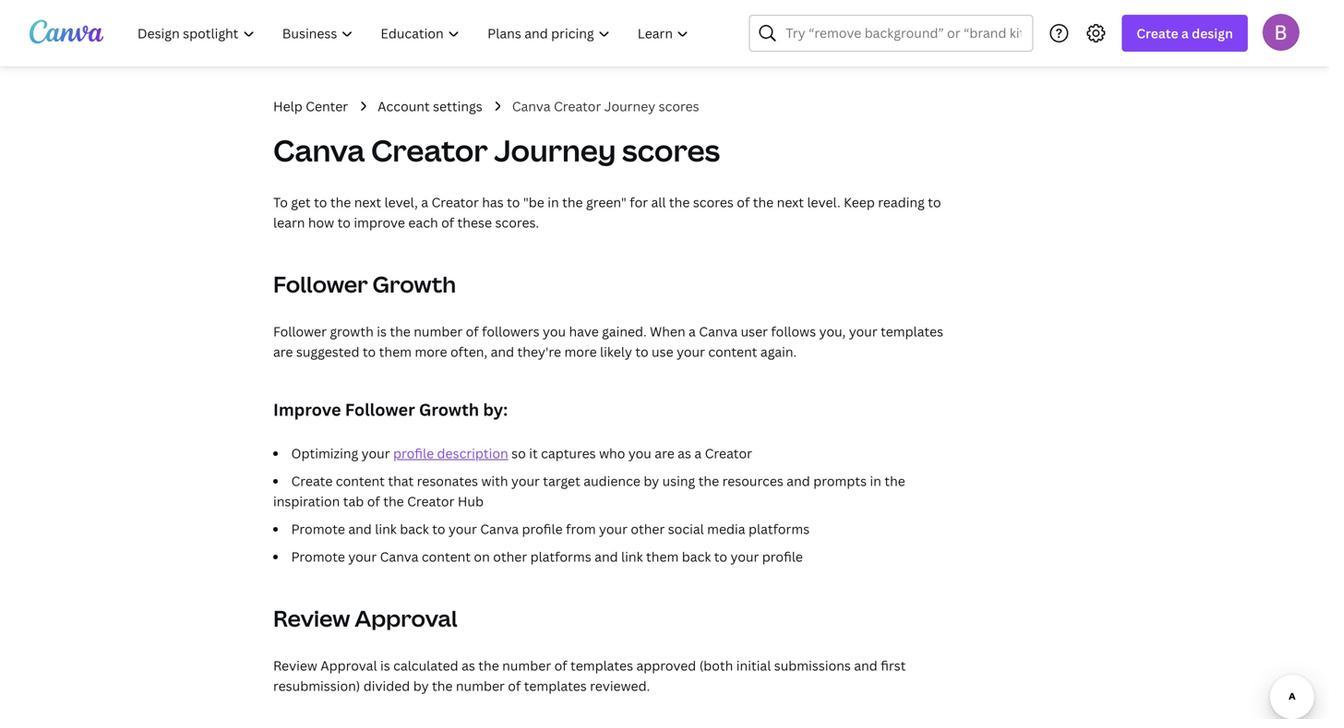 Task type: describe. For each thing, give the bounding box(es) containing it.
is for the
[[377, 323, 387, 340]]

optimizing
[[291, 445, 359, 462]]

for
[[630, 193, 648, 211]]

captures
[[541, 445, 596, 462]]

level,
[[385, 193, 418, 211]]

1 vertical spatial growth
[[419, 398, 479, 421]]

tab
[[343, 493, 364, 510]]

number inside follower growth is the number of followers you have gained. when a canva user follows you, your templates are suggested to them more often, and they're more likely to use your content again.
[[414, 323, 463, 340]]

keep
[[844, 193, 875, 211]]

follows
[[771, 323, 816, 340]]

1 horizontal spatial as
[[678, 445, 692, 462]]

account settings link
[[378, 96, 483, 116]]

canva up review approval
[[380, 548, 419, 566]]

your down tab
[[348, 548, 377, 566]]

2 vertical spatial templates
[[524, 677, 587, 695]]

canva down the center
[[273, 130, 365, 170]]

the right 'prompts'
[[885, 472, 906, 490]]

of inside follower growth is the number of followers you have gained. when a canva user follows you, your templates are suggested to them more often, and they're more likely to use your content again.
[[466, 323, 479, 340]]

inspiration
[[273, 493, 340, 510]]

approval for review approval is calculated as the number of templates approved (both initial submissions and first resubmission) divided by the number of templates reviewed.
[[321, 657, 377, 675]]

likely
[[600, 343, 632, 361]]

the right using at bottom
[[699, 472, 719, 490]]

follower growth is the number of followers you have gained. when a canva user follows you, your templates are suggested to them more often, and they're more likely to use your content again.
[[273, 323, 944, 361]]

your right from
[[599, 520, 628, 538]]

and down from
[[595, 548, 618, 566]]

initial
[[737, 657, 771, 675]]

green"
[[586, 193, 627, 211]]

description
[[437, 445, 509, 462]]

follower growth
[[273, 269, 456, 299]]

your inside create content that resonates with your target audience by using the resources and prompts in the inspiration tab of the creator hub
[[512, 472, 540, 490]]

profile description link
[[393, 445, 509, 462]]

1 vertical spatial canva creator journey scores
[[273, 130, 720, 170]]

your down the hub
[[449, 520, 477, 538]]

submissions
[[775, 657, 851, 675]]

reading
[[878, 193, 925, 211]]

your right you,
[[849, 323, 878, 340]]

often,
[[451, 343, 488, 361]]

scores inside to get to the next level, a creator has to "be in the green" for all the scores of the next level. keep reading to learn how to improve each of these scores.
[[693, 193, 734, 211]]

1 vertical spatial journey
[[494, 130, 616, 170]]

of inside create content that resonates with your target audience by using the resources and prompts in the inspiration tab of the creator hub
[[367, 493, 380, 510]]

0 vertical spatial growth
[[373, 269, 456, 299]]

the up how
[[330, 193, 351, 211]]

1 horizontal spatial content
[[422, 548, 471, 566]]

the left green"
[[562, 193, 583, 211]]

1 horizontal spatial are
[[655, 445, 675, 462]]

the down that
[[383, 493, 404, 510]]

1 vertical spatial scores
[[622, 130, 720, 170]]

that
[[388, 472, 414, 490]]

1 vertical spatial templates
[[571, 657, 634, 675]]

all
[[651, 193, 666, 211]]

canva up on
[[480, 520, 519, 538]]

0 horizontal spatial platforms
[[531, 548, 592, 566]]

how
[[308, 214, 334, 231]]

get
[[291, 193, 311, 211]]

a inside to get to the next level, a creator has to "be in the green" for all the scores of the next level. keep reading to learn how to improve each of these scores.
[[421, 193, 429, 211]]

the inside follower growth is the number of followers you have gained. when a canva user follows you, your templates are suggested to them more often, and they're more likely to use your content again.
[[390, 323, 411, 340]]

to down "media"
[[715, 548, 728, 566]]

0 vertical spatial back
[[400, 520, 429, 538]]

is for calculated
[[380, 657, 390, 675]]

approval for review approval
[[355, 603, 458, 633]]

with
[[481, 472, 508, 490]]

0 vertical spatial canva creator journey scores
[[512, 97, 700, 115]]

target
[[543, 472, 581, 490]]

in inside to get to the next level, a creator has to "be in the green" for all the scores of the next level. keep reading to learn how to improve each of these scores.
[[548, 193, 559, 211]]

followers
[[482, 323, 540, 340]]

prompts
[[814, 472, 867, 490]]

create content that resonates with your target audience by using the resources and prompts in the inspiration tab of the creator hub
[[273, 472, 906, 510]]

2 next from the left
[[777, 193, 804, 211]]

promote for promote and link back to your canva profile from your other social media platforms
[[291, 520, 345, 538]]

content inside create content that resonates with your target audience by using the resources and prompts in the inspiration tab of the creator hub
[[336, 472, 385, 490]]

and inside create content that resonates with your target audience by using the resources and prompts in the inspiration tab of the creator hub
[[787, 472, 811, 490]]

1 horizontal spatial link
[[621, 548, 643, 566]]

center
[[306, 97, 348, 115]]

a inside follower growth is the number of followers you have gained. when a canva user follows you, your templates are suggested to them more often, and they're more likely to use your content again.
[[689, 323, 696, 340]]

the right 'calculated'
[[479, 657, 499, 675]]

to
[[273, 193, 288, 211]]

top level navigation element
[[126, 15, 705, 52]]

review approval
[[273, 603, 458, 633]]

canva creator journey scores link
[[512, 96, 700, 116]]

(both
[[700, 657, 734, 675]]

settings
[[433, 97, 483, 115]]

your up that
[[362, 445, 390, 462]]

social
[[668, 520, 704, 538]]

and inside review approval is calculated as the number of templates approved (both initial submissions and first resubmission) divided by the number of templates reviewed.
[[854, 657, 878, 675]]

a up using at bottom
[[695, 445, 702, 462]]

promote for promote your canva content on other platforms and link them back to your profile
[[291, 548, 345, 566]]

gained.
[[602, 323, 647, 340]]

1 horizontal spatial them
[[646, 548, 679, 566]]

create for a
[[1137, 24, 1179, 42]]

improve follower growth by:
[[273, 398, 508, 421]]

media
[[707, 520, 746, 538]]

0 vertical spatial profile
[[393, 445, 434, 462]]

review for review approval is calculated as the number of templates approved (both initial submissions and first resubmission) divided by the number of templates reviewed.
[[273, 657, 318, 675]]

by inside review approval is calculated as the number of templates approved (both initial submissions and first resubmission) divided by the number of templates reviewed.
[[413, 677, 429, 695]]

as inside review approval is calculated as the number of templates approved (both initial submissions and first resubmission) divided by the number of templates reviewed.
[[462, 657, 475, 675]]

content inside follower growth is the number of followers you have gained. when a canva user follows you, your templates are suggested to them more often, and they're more likely to use your content again.
[[709, 343, 758, 361]]

2 vertical spatial number
[[456, 677, 505, 695]]

and down tab
[[348, 520, 372, 538]]



Task type: locate. For each thing, give the bounding box(es) containing it.
learn
[[273, 214, 305, 231]]

optimizing your profile description so it captures who you are as a creator
[[291, 445, 753, 462]]

content up tab
[[336, 472, 385, 490]]

they're
[[518, 343, 561, 361]]

1 vertical spatial content
[[336, 472, 385, 490]]

to get to the next level, a creator has to "be in the green" for all the scores of the next level. keep reading to learn how to improve each of these scores.
[[273, 193, 942, 231]]

1 horizontal spatial back
[[682, 548, 711, 566]]

promote your canva content on other platforms and link them back to your profile
[[291, 548, 803, 566]]

1 horizontal spatial you
[[629, 445, 652, 462]]

to
[[314, 193, 327, 211], [507, 193, 520, 211], [928, 193, 942, 211], [338, 214, 351, 231], [363, 343, 376, 361], [636, 343, 649, 361], [432, 520, 446, 538], [715, 548, 728, 566]]

0 horizontal spatial back
[[400, 520, 429, 538]]

templates left reviewed.
[[524, 677, 587, 695]]

0 vertical spatial as
[[678, 445, 692, 462]]

other right on
[[493, 548, 527, 566]]

1 horizontal spatial more
[[565, 343, 597, 361]]

on
[[474, 548, 490, 566]]

in
[[548, 193, 559, 211], [870, 472, 882, 490]]

create up the inspiration
[[291, 472, 333, 490]]

back down that
[[400, 520, 429, 538]]

divided
[[364, 677, 410, 695]]

1 vertical spatial number
[[502, 657, 551, 675]]

platforms
[[749, 520, 810, 538], [531, 548, 592, 566]]

to left the "be
[[507, 193, 520, 211]]

1 vertical spatial by
[[413, 677, 429, 695]]

more left often,
[[415, 343, 447, 361]]

by down 'calculated'
[[413, 677, 429, 695]]

creator inside create content that resonates with your target audience by using the resources and prompts in the inspiration tab of the creator hub
[[407, 493, 455, 510]]

is right growth
[[377, 323, 387, 340]]

1 vertical spatial back
[[682, 548, 711, 566]]

2 more from the left
[[565, 343, 597, 361]]

is
[[377, 323, 387, 340], [380, 657, 390, 675]]

0 horizontal spatial as
[[462, 657, 475, 675]]

1 vertical spatial them
[[646, 548, 679, 566]]

templates up reviewed.
[[571, 657, 634, 675]]

follower inside follower growth is the number of followers you have gained. when a canva user follows you, your templates are suggested to them more often, and they're more likely to use your content again.
[[273, 323, 327, 340]]

next
[[354, 193, 381, 211], [777, 193, 804, 211]]

and left 'prompts'
[[787, 472, 811, 490]]

back
[[400, 520, 429, 538], [682, 548, 711, 566]]

create
[[1137, 24, 1179, 42], [291, 472, 333, 490]]

you right who
[[629, 445, 652, 462]]

in right the "be
[[548, 193, 559, 211]]

0 vertical spatial link
[[375, 520, 397, 538]]

0 horizontal spatial link
[[375, 520, 397, 538]]

0 horizontal spatial other
[[493, 548, 527, 566]]

0 horizontal spatial them
[[379, 343, 412, 361]]

the
[[330, 193, 351, 211], [562, 193, 583, 211], [669, 193, 690, 211], [753, 193, 774, 211], [390, 323, 411, 340], [699, 472, 719, 490], [885, 472, 906, 490], [383, 493, 404, 510], [479, 657, 499, 675], [432, 677, 453, 695]]

suggested
[[296, 343, 360, 361]]

in inside create content that resonates with your target audience by using the resources and prompts in the inspiration tab of the creator hub
[[870, 472, 882, 490]]

from
[[566, 520, 596, 538]]

you up the they're
[[543, 323, 566, 340]]

create for content
[[291, 472, 333, 490]]

2 vertical spatial scores
[[693, 193, 734, 211]]

and down followers
[[491, 343, 514, 361]]

them
[[379, 343, 412, 361], [646, 548, 679, 566]]

1 vertical spatial link
[[621, 548, 643, 566]]

review
[[273, 603, 350, 633], [273, 657, 318, 675]]

link down audience
[[621, 548, 643, 566]]

hub
[[458, 493, 484, 510]]

more
[[415, 343, 447, 361], [565, 343, 597, 361]]

0 vertical spatial approval
[[355, 603, 458, 633]]

1 horizontal spatial other
[[631, 520, 665, 538]]

the right all at top
[[669, 193, 690, 211]]

you inside follower growth is the number of followers you have gained. when a canva user follows you, your templates are suggested to them more often, and they're more likely to use your content again.
[[543, 323, 566, 340]]

profile up that
[[393, 445, 434, 462]]

improve
[[273, 398, 341, 421]]

profile down resources
[[763, 548, 803, 566]]

to right how
[[338, 214, 351, 231]]

1 more from the left
[[415, 343, 447, 361]]

are
[[273, 343, 293, 361], [655, 445, 675, 462]]

resubmission)
[[273, 677, 360, 695]]

your down optimizing your profile description so it captures who you are as a creator
[[512, 472, 540, 490]]

link down that
[[375, 520, 397, 538]]

is inside follower growth is the number of followers you have gained. when a canva user follows you, your templates are suggested to them more often, and they're more likely to use your content again.
[[377, 323, 387, 340]]

who
[[599, 445, 626, 462]]

0 vertical spatial review
[[273, 603, 350, 633]]

the right growth
[[390, 323, 411, 340]]

use
[[652, 343, 674, 361]]

using
[[663, 472, 696, 490]]

approval
[[355, 603, 458, 633], [321, 657, 377, 675]]

create left the design
[[1137, 24, 1179, 42]]

1 horizontal spatial platforms
[[749, 520, 810, 538]]

promote and link back to your canva profile from your other social media platforms
[[291, 520, 810, 538]]

so
[[512, 445, 526, 462]]

canva left user
[[699, 323, 738, 340]]

has
[[482, 193, 504, 211]]

your down "media"
[[731, 548, 759, 566]]

2 horizontal spatial profile
[[763, 548, 803, 566]]

create a design
[[1137, 24, 1234, 42]]

0 horizontal spatial you
[[543, 323, 566, 340]]

2 vertical spatial follower
[[345, 398, 415, 421]]

0 vertical spatial number
[[414, 323, 463, 340]]

level.
[[807, 193, 841, 211]]

number
[[414, 323, 463, 340], [502, 657, 551, 675], [456, 677, 505, 695]]

them up improve follower growth by: at the bottom of page
[[379, 343, 412, 361]]

create a design button
[[1122, 15, 1248, 52]]

0 vertical spatial platforms
[[749, 520, 810, 538]]

0 vertical spatial create
[[1137, 24, 1179, 42]]

link
[[375, 520, 397, 538], [621, 548, 643, 566]]

your right the use
[[677, 343, 705, 361]]

to down growth
[[363, 343, 376, 361]]

your
[[849, 323, 878, 340], [677, 343, 705, 361], [362, 445, 390, 462], [512, 472, 540, 490], [449, 520, 477, 538], [599, 520, 628, 538], [348, 548, 377, 566], [731, 548, 759, 566]]

create inside dropdown button
[[1137, 24, 1179, 42]]

profile
[[393, 445, 434, 462], [522, 520, 563, 538], [763, 548, 803, 566]]

2 vertical spatial content
[[422, 548, 471, 566]]

the left the level.
[[753, 193, 774, 211]]

help center link
[[273, 96, 348, 116]]

a left the design
[[1182, 24, 1189, 42]]

2 horizontal spatial content
[[709, 343, 758, 361]]

platforms down 'promote and link back to your canva profile from your other social media platforms'
[[531, 548, 592, 566]]

1 horizontal spatial profile
[[522, 520, 563, 538]]

0 horizontal spatial next
[[354, 193, 381, 211]]

1 next from the left
[[354, 193, 381, 211]]

0 vertical spatial scores
[[659, 97, 700, 115]]

review for review approval
[[273, 603, 350, 633]]

0 horizontal spatial in
[[548, 193, 559, 211]]

1 vertical spatial profile
[[522, 520, 563, 538]]

1 promote from the top
[[291, 520, 345, 538]]

by left using at bottom
[[644, 472, 659, 490]]

review inside review approval is calculated as the number of templates approved (both initial submissions and first resubmission) divided by the number of templates reviewed.
[[273, 657, 318, 675]]

2 promote from the top
[[291, 548, 345, 566]]

0 vertical spatial promote
[[291, 520, 345, 538]]

resonates
[[417, 472, 478, 490]]

by inside create content that resonates with your target audience by using the resources and prompts in the inspiration tab of the creator hub
[[644, 472, 659, 490]]

content left on
[[422, 548, 471, 566]]

follower up "suggested"
[[273, 323, 327, 340]]

canva
[[512, 97, 551, 115], [273, 130, 365, 170], [699, 323, 738, 340], [480, 520, 519, 538], [380, 548, 419, 566]]

growth up profile description link
[[419, 398, 479, 421]]

back down the social
[[682, 548, 711, 566]]

more down have
[[565, 343, 597, 361]]

by:
[[483, 398, 508, 421]]

approval up resubmission)
[[321, 657, 377, 675]]

next up "improve" on the top of the page
[[354, 193, 381, 211]]

0 vertical spatial in
[[548, 193, 559, 211]]

a inside dropdown button
[[1182, 24, 1189, 42]]

1 vertical spatial review
[[273, 657, 318, 675]]

follower for follower growth is the number of followers you have gained. when a canva user follows you, your templates are suggested to them more often, and they're more likely to use your content again.
[[273, 323, 327, 340]]

0 horizontal spatial content
[[336, 472, 385, 490]]

1 vertical spatial is
[[380, 657, 390, 675]]

growth down each
[[373, 269, 456, 299]]

growth
[[330, 323, 374, 340]]

1 vertical spatial are
[[655, 445, 675, 462]]

in right 'prompts'
[[870, 472, 882, 490]]

follower up optimizing
[[345, 398, 415, 421]]

the down 'calculated'
[[432, 677, 453, 695]]

follower for follower growth
[[273, 269, 368, 299]]

approval inside review approval is calculated as the number of templates approved (both initial submissions and first resubmission) divided by the number of templates reviewed.
[[321, 657, 377, 675]]

1 vertical spatial as
[[462, 657, 475, 675]]

0 vertical spatial journey
[[605, 97, 656, 115]]

1 horizontal spatial in
[[870, 472, 882, 490]]

improve
[[354, 214, 405, 231]]

to right get
[[314, 193, 327, 211]]

profile up promote your canva content on other platforms and link them back to your profile
[[522, 520, 563, 538]]

content
[[709, 343, 758, 361], [336, 472, 385, 490], [422, 548, 471, 566]]

a right when
[[689, 323, 696, 340]]

1 horizontal spatial by
[[644, 472, 659, 490]]

and inside follower growth is the number of followers you have gained. when a canva user follows you, your templates are suggested to them more often, and they're more likely to use your content again.
[[491, 343, 514, 361]]

account
[[378, 97, 430, 115]]

are left "suggested"
[[273, 343, 293, 361]]

next left the level.
[[777, 193, 804, 211]]

"be
[[523, 193, 545, 211]]

follower up growth
[[273, 269, 368, 299]]

you,
[[820, 323, 846, 340]]

0 vertical spatial by
[[644, 472, 659, 490]]

0 vertical spatial other
[[631, 520, 665, 538]]

calculated
[[393, 657, 459, 675]]

0 vertical spatial are
[[273, 343, 293, 361]]

1 vertical spatial you
[[629, 445, 652, 462]]

2 vertical spatial profile
[[763, 548, 803, 566]]

design
[[1192, 24, 1234, 42]]

0 vertical spatial follower
[[273, 269, 368, 299]]

0 vertical spatial templates
[[881, 323, 944, 340]]

when
[[650, 323, 686, 340]]

a up each
[[421, 193, 429, 211]]

to right reading
[[928, 193, 942, 211]]

1 horizontal spatial create
[[1137, 24, 1179, 42]]

follower
[[273, 269, 368, 299], [273, 323, 327, 340], [345, 398, 415, 421]]

are inside follower growth is the number of followers you have gained. when a canva user follows you, your templates are suggested to them more often, and they're more likely to use your content again.
[[273, 343, 293, 361]]

growth
[[373, 269, 456, 299], [419, 398, 479, 421]]

1 vertical spatial approval
[[321, 657, 377, 675]]

approval up 'calculated'
[[355, 603, 458, 633]]

to down resonates
[[432, 520, 446, 538]]

promote
[[291, 520, 345, 538], [291, 548, 345, 566]]

them down the social
[[646, 548, 679, 566]]

resources
[[723, 472, 784, 490]]

it
[[529, 445, 538, 462]]

2 review from the top
[[273, 657, 318, 675]]

audience
[[584, 472, 641, 490]]

user
[[741, 323, 768, 340]]

creator inside to get to the next level, a creator has to "be in the green" for all the scores of the next level. keep reading to learn how to improve each of these scores.
[[432, 193, 479, 211]]

0 horizontal spatial profile
[[393, 445, 434, 462]]

reviewed.
[[590, 677, 650, 695]]

help
[[273, 97, 303, 115]]

is up divided
[[380, 657, 390, 675]]

account settings
[[378, 97, 483, 115]]

bob builder image
[[1263, 14, 1300, 51]]

are up using at bottom
[[655, 445, 675, 462]]

them inside follower growth is the number of followers you have gained. when a canva user follows you, your templates are suggested to them more often, and they're more likely to use your content again.
[[379, 343, 412, 361]]

1 vertical spatial create
[[291, 472, 333, 490]]

have
[[569, 323, 599, 340]]

templates right you,
[[881, 323, 944, 340]]

0 horizontal spatial more
[[415, 343, 447, 361]]

review approval is calculated as the number of templates approved (both initial submissions and first resubmission) divided by the number of templates reviewed.
[[273, 657, 906, 695]]

0 horizontal spatial create
[[291, 472, 333, 490]]

other left the social
[[631, 520, 665, 538]]

0 horizontal spatial are
[[273, 343, 293, 361]]

1 review from the top
[[273, 603, 350, 633]]

is inside review approval is calculated as the number of templates approved (both initial submissions and first resubmission) divided by the number of templates reviewed.
[[380, 657, 390, 675]]

content down user
[[709, 343, 758, 361]]

create inside create content that resonates with your target audience by using the resources and prompts in the inspiration tab of the creator hub
[[291, 472, 333, 490]]

1 vertical spatial promote
[[291, 548, 345, 566]]

and left first
[[854, 657, 878, 675]]

each
[[408, 214, 438, 231]]

again.
[[761, 343, 797, 361]]

1 horizontal spatial next
[[777, 193, 804, 211]]

first
[[881, 657, 906, 675]]

canva right settings
[[512, 97, 551, 115]]

0 vertical spatial you
[[543, 323, 566, 340]]

scores
[[659, 97, 700, 115], [622, 130, 720, 170], [693, 193, 734, 211]]

as up using at bottom
[[678, 445, 692, 462]]

0 vertical spatial them
[[379, 343, 412, 361]]

approved
[[637, 657, 697, 675]]

0 horizontal spatial by
[[413, 677, 429, 695]]

1 vertical spatial platforms
[[531, 548, 592, 566]]

these
[[458, 214, 492, 231]]

of
[[737, 193, 750, 211], [441, 214, 454, 231], [466, 323, 479, 340], [367, 493, 380, 510], [555, 657, 568, 675], [508, 677, 521, 695]]

you
[[543, 323, 566, 340], [629, 445, 652, 462]]

1 vertical spatial follower
[[273, 323, 327, 340]]

help center
[[273, 97, 348, 115]]

platforms right "media"
[[749, 520, 810, 538]]

1 vertical spatial in
[[870, 472, 882, 490]]

canva inside follower growth is the number of followers you have gained. when a canva user follows you, your templates are suggested to them more often, and they're more likely to use your content again.
[[699, 323, 738, 340]]

0 vertical spatial content
[[709, 343, 758, 361]]

1 vertical spatial other
[[493, 548, 527, 566]]

to left the use
[[636, 343, 649, 361]]

0 vertical spatial is
[[377, 323, 387, 340]]

as right 'calculated'
[[462, 657, 475, 675]]

Try "remove background" or "brand kit" search field
[[786, 16, 1022, 51]]

journey
[[605, 97, 656, 115], [494, 130, 616, 170]]

scores.
[[495, 214, 539, 231]]

templates inside follower growth is the number of followers you have gained. when a canva user follows you, your templates are suggested to them more often, and they're more likely to use your content again.
[[881, 323, 944, 340]]



Task type: vqa. For each thing, say whether or not it's contained in the screenshot.
Online
no



